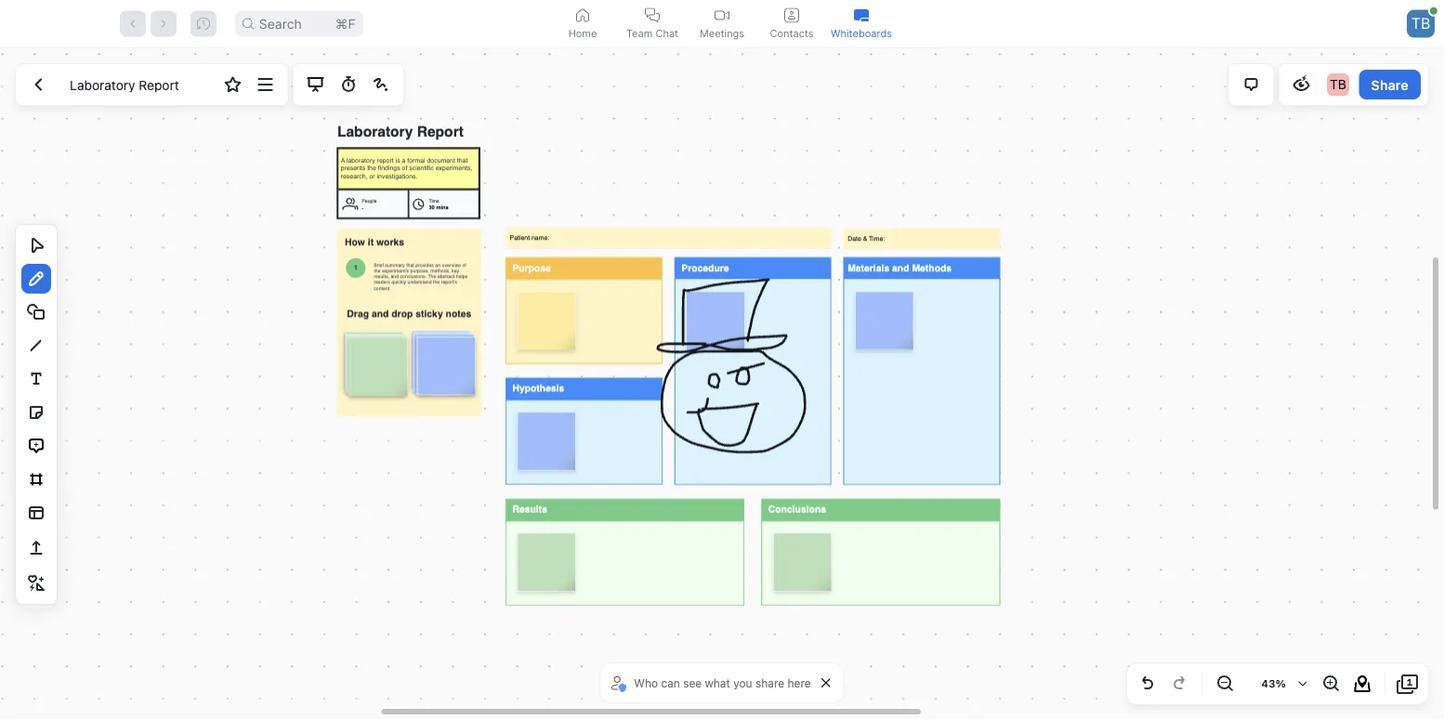 Task type: locate. For each thing, give the bounding box(es) containing it.
chat
[[656, 27, 679, 39]]

tb
[[1411, 14, 1431, 33]]

home small image
[[575, 8, 590, 23]]

whiteboards
[[831, 27, 892, 39]]

meetings
[[700, 27, 744, 39]]

tab list
[[548, 0, 896, 47]]

⌘f
[[335, 16, 356, 32]]

team chat
[[626, 27, 679, 39]]

online image
[[1430, 7, 1438, 15], [1430, 7, 1438, 15]]

tab list containing home
[[548, 0, 896, 47]]

magnifier image
[[242, 18, 254, 29], [242, 18, 254, 29]]

contacts
[[770, 27, 814, 39]]

team chat image
[[645, 8, 660, 23], [645, 8, 660, 23]]

profile contact image
[[784, 8, 799, 23], [784, 8, 799, 23]]

video on image
[[715, 8, 730, 23]]



Task type: vqa. For each thing, say whether or not it's contained in the screenshot.
Pricing within the MAIN CONTENT
no



Task type: describe. For each thing, give the bounding box(es) containing it.
whiteboard small image
[[854, 8, 869, 23]]

contacts button
[[757, 0, 827, 47]]

home button
[[548, 0, 618, 47]]

video on image
[[715, 8, 730, 23]]

team chat button
[[618, 0, 687, 47]]

home
[[568, 27, 597, 39]]

home small image
[[575, 8, 590, 23]]

whiteboards button
[[827, 0, 896, 47]]

team
[[626, 27, 653, 39]]

meetings button
[[687, 0, 757, 47]]

search
[[259, 16, 302, 32]]

whiteboard small image
[[854, 8, 869, 23]]



